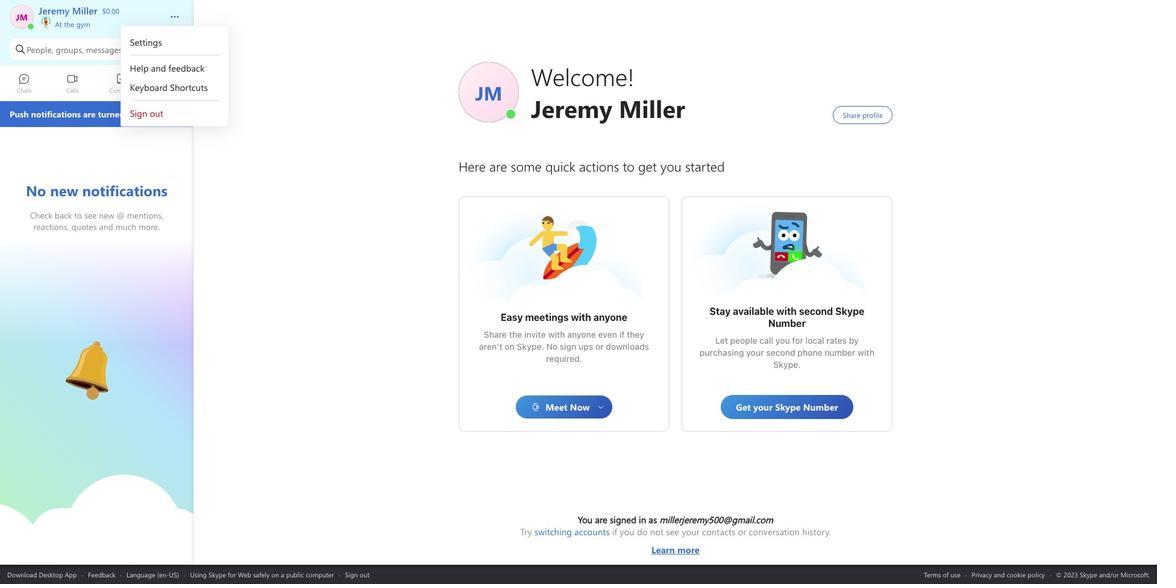 Task type: describe. For each thing, give the bounding box(es) containing it.
language (en-us) link
[[127, 571, 179, 580]]

easy
[[501, 312, 523, 323]]

second inside stay available with second skype number
[[799, 306, 833, 317]]

0 horizontal spatial for
[[228, 571, 236, 580]]

desktop
[[39, 571, 63, 580]]

sign
[[560, 342, 577, 352]]

by
[[849, 336, 859, 346]]

safely
[[253, 571, 270, 580]]

if inside try switching accounts if you do not see your contacts or conversation history. learn more
[[612, 526, 617, 538]]

us)
[[169, 571, 179, 580]]

app
[[65, 571, 77, 580]]

invite
[[524, 330, 546, 340]]

stay available with second skype number
[[710, 306, 867, 329]]

privacy and cookie policy
[[972, 571, 1045, 580]]

at
[[55, 19, 62, 29]]

mansurfer
[[528, 215, 571, 228]]

required.
[[546, 354, 582, 364]]

language (en-us)
[[127, 571, 179, 580]]

number
[[768, 318, 806, 329]]

do
[[637, 526, 648, 538]]

sign out link
[[345, 571, 370, 580]]

download
[[7, 571, 37, 580]]

at the gym
[[53, 19, 90, 29]]

policy
[[1028, 571, 1045, 580]]

sign
[[345, 571, 358, 580]]

whosthis
[[751, 209, 788, 222]]

let
[[716, 336, 728, 346]]

the for invite
[[509, 330, 522, 340]]

learn more link
[[520, 538, 831, 556]]

as
[[649, 514, 657, 526]]

purchasing
[[700, 348, 744, 358]]

accounts
[[575, 526, 610, 538]]

not
[[650, 526, 664, 538]]

your inside try switching accounts if you do not see your contacts or conversation history. learn more
[[682, 526, 700, 538]]

people, groups, messages, web
[[27, 44, 142, 55]]

language
[[127, 571, 155, 580]]

use
[[951, 571, 961, 580]]

ups
[[579, 342, 593, 352]]

on inside share the invite with anyone even if they aren't on skype. no sign ups or downloads required.
[[505, 342, 515, 352]]

feedback
[[88, 571, 116, 580]]

people, groups, messages, web button
[[10, 39, 160, 60]]

with inside stay available with second skype number
[[777, 306, 797, 317]]

using skype for web safely on a public computer link
[[190, 571, 334, 580]]

a
[[281, 571, 284, 580]]

contacts
[[702, 526, 736, 538]]

sign out
[[345, 571, 370, 580]]

if inside share the invite with anyone even if they aren't on skype. no sign ups or downloads required.
[[620, 330, 625, 340]]

skype inside stay available with second skype number
[[836, 306, 865, 317]]

try switching accounts if you do not see your contacts or conversation history. learn more
[[520, 526, 831, 556]]

you
[[578, 514, 593, 526]]

or inside share the invite with anyone even if they aren't on skype. no sign ups or downloads required.
[[596, 342, 604, 352]]

or inside try switching accounts if you do not see your contacts or conversation history. learn more
[[738, 526, 747, 538]]

gym
[[76, 19, 90, 29]]

they
[[627, 330, 644, 340]]

groups,
[[56, 44, 84, 55]]

messages,
[[86, 44, 124, 55]]

using
[[190, 571, 207, 580]]

using skype for web safely on a public computer
[[190, 571, 334, 580]]

for inside let people call you for local rates by purchasing your second phone number with skype.
[[792, 336, 804, 346]]

no
[[546, 342, 558, 352]]

0 horizontal spatial on
[[271, 571, 279, 580]]



Task type: vqa. For each thing, say whether or not it's contained in the screenshot.
or in Try switching accounts if you do not see your contacts or conversation history. Learn more
yes



Task type: locate. For each thing, give the bounding box(es) containing it.
you inside try switching accounts if you do not see your contacts or conversation history. learn more
[[620, 526, 635, 538]]

1 horizontal spatial if
[[620, 330, 625, 340]]

0 horizontal spatial skype
[[209, 571, 226, 580]]

0 horizontal spatial your
[[682, 526, 700, 538]]

on down share
[[505, 342, 515, 352]]

web
[[238, 571, 251, 580]]

or
[[596, 342, 604, 352], [738, 526, 747, 538]]

even
[[598, 330, 617, 340]]

download desktop app link
[[7, 571, 77, 580]]

skype
[[836, 306, 865, 317], [209, 571, 226, 580]]

1 vertical spatial you
[[620, 526, 635, 538]]

learn
[[652, 544, 675, 556]]

0 vertical spatial skype
[[836, 306, 865, 317]]

share the invite with anyone even if they aren't on skype. no sign ups or downloads required.
[[479, 330, 651, 364]]

computer
[[306, 571, 334, 580]]

with up the "no"
[[548, 330, 565, 340]]

1 horizontal spatial on
[[505, 342, 515, 352]]

0 vertical spatial your
[[746, 348, 764, 358]]

the down the easy
[[509, 330, 522, 340]]

try
[[520, 526, 532, 538]]

out
[[360, 571, 370, 580]]

0 horizontal spatial second
[[766, 348, 796, 358]]

1 horizontal spatial the
[[509, 330, 522, 340]]

switching accounts link
[[535, 526, 610, 538]]

switching
[[535, 526, 572, 538]]

second up 'local'
[[799, 306, 833, 317]]

1 horizontal spatial your
[[746, 348, 764, 358]]

of
[[943, 571, 949, 580]]

you inside let people call you for local rates by purchasing your second phone number with skype.
[[776, 336, 790, 346]]

or right ups
[[596, 342, 604, 352]]

your right see at bottom
[[682, 526, 700, 538]]

0 vertical spatial skype.
[[517, 342, 544, 352]]

your
[[746, 348, 764, 358], [682, 526, 700, 538]]

let people call you for local rates by purchasing your second phone number with skype.
[[700, 336, 877, 370]]

more
[[678, 544, 700, 556]]

0 vertical spatial anyone
[[594, 312, 628, 323]]

terms
[[924, 571, 941, 580]]

1 horizontal spatial skype
[[836, 306, 865, 317]]

1 horizontal spatial or
[[738, 526, 747, 538]]

if up downloads
[[620, 330, 625, 340]]

1 vertical spatial if
[[612, 526, 617, 538]]

public
[[286, 571, 304, 580]]

the inside "button"
[[64, 19, 74, 29]]

meetings
[[525, 312, 569, 323]]

skype.
[[517, 342, 544, 352], [774, 360, 801, 370]]

your inside let people call you for local rates by purchasing your second phone number with skype.
[[746, 348, 764, 358]]

with up ups
[[571, 312, 591, 323]]

privacy and cookie policy link
[[972, 571, 1045, 580]]

anyone up even
[[594, 312, 628, 323]]

second down call
[[766, 348, 796, 358]]

anyone inside share the invite with anyone even if they aren't on skype. no sign ups or downloads required.
[[567, 330, 596, 340]]

feedback link
[[88, 571, 116, 580]]

1 horizontal spatial for
[[792, 336, 804, 346]]

or right the contacts
[[738, 526, 747, 538]]

easy meetings with anyone
[[501, 312, 628, 323]]

(en-
[[157, 571, 169, 580]]

1 vertical spatial skype.
[[774, 360, 801, 370]]

you left do
[[620, 526, 635, 538]]

and
[[994, 571, 1005, 580]]

local
[[806, 336, 825, 346]]

cookie
[[1007, 571, 1026, 580]]

on left a on the left of page
[[271, 571, 279, 580]]

1 vertical spatial for
[[228, 571, 236, 580]]

on
[[505, 342, 515, 352], [271, 571, 279, 580]]

available
[[733, 306, 774, 317]]

conversation
[[749, 526, 800, 538]]

terms of use
[[924, 571, 961, 580]]

0 vertical spatial on
[[505, 342, 515, 352]]

the for gym
[[64, 19, 74, 29]]

see
[[666, 526, 680, 538]]

with inside share the invite with anyone even if they aren't on skype. no sign ups or downloads required.
[[548, 330, 565, 340]]

0 vertical spatial for
[[792, 336, 804, 346]]

1 vertical spatial anyone
[[567, 330, 596, 340]]

1 vertical spatial the
[[509, 330, 522, 340]]

privacy
[[972, 571, 992, 580]]

share
[[484, 330, 507, 340]]

terms of use link
[[924, 571, 961, 580]]

people
[[730, 336, 758, 346]]

for
[[792, 336, 804, 346], [228, 571, 236, 580]]

in
[[639, 514, 646, 526]]

0 vertical spatial second
[[799, 306, 833, 317]]

with down by
[[858, 348, 875, 358]]

second inside let people call you for local rates by purchasing your second phone number with skype.
[[766, 348, 796, 358]]

people,
[[27, 44, 54, 55]]

1 horizontal spatial second
[[799, 306, 833, 317]]

skype. inside let people call you for local rates by purchasing your second phone number with skype.
[[774, 360, 801, 370]]

0 horizontal spatial the
[[64, 19, 74, 29]]

the
[[64, 19, 74, 29], [509, 330, 522, 340]]

rates
[[827, 336, 847, 346]]

1 vertical spatial your
[[682, 526, 700, 538]]

are
[[595, 514, 608, 526]]

1 vertical spatial second
[[766, 348, 796, 358]]

history.
[[802, 526, 831, 538]]

0 horizontal spatial skype.
[[517, 342, 544, 352]]

1 vertical spatial or
[[738, 526, 747, 538]]

for left 'local'
[[792, 336, 804, 346]]

with inside let people call you for local rates by purchasing your second phone number with skype.
[[858, 348, 875, 358]]

the right at
[[64, 19, 74, 29]]

you right call
[[776, 336, 790, 346]]

0 horizontal spatial if
[[612, 526, 617, 538]]

phone
[[798, 348, 823, 358]]

skype. down phone
[[774, 360, 801, 370]]

0 horizontal spatial you
[[620, 526, 635, 538]]

you are signed in as
[[578, 514, 660, 526]]

1 horizontal spatial you
[[776, 336, 790, 346]]

anyone up ups
[[567, 330, 596, 340]]

with
[[777, 306, 797, 317], [571, 312, 591, 323], [548, 330, 565, 340], [858, 348, 875, 358]]

skype. down the invite
[[517, 342, 544, 352]]

call
[[760, 336, 774, 346]]

skype up by
[[836, 306, 865, 317]]

bell
[[61, 337, 76, 349]]

0 horizontal spatial or
[[596, 342, 604, 352]]

anyone
[[594, 312, 628, 323], [567, 330, 596, 340]]

if right are
[[612, 526, 617, 538]]

the inside share the invite with anyone even if they aren't on skype. no sign ups or downloads required.
[[509, 330, 522, 340]]

menu
[[121, 55, 229, 100]]

downloads
[[606, 342, 649, 352]]

you
[[776, 336, 790, 346], [620, 526, 635, 538]]

skype right using
[[209, 571, 226, 580]]

1 vertical spatial skype
[[209, 571, 226, 580]]

for left web
[[228, 571, 236, 580]]

aren't
[[479, 342, 503, 352]]

signed
[[610, 514, 637, 526]]

1 vertical spatial on
[[271, 571, 279, 580]]

at the gym button
[[39, 17, 158, 198]]

stay
[[710, 306, 731, 317]]

skype. inside share the invite with anyone even if they aren't on skype. no sign ups or downloads required.
[[517, 342, 544, 352]]

0 vertical spatial the
[[64, 19, 74, 29]]

0 vertical spatial you
[[776, 336, 790, 346]]

number
[[825, 348, 856, 358]]

1 horizontal spatial skype.
[[774, 360, 801, 370]]

your down call
[[746, 348, 764, 358]]

0 vertical spatial if
[[620, 330, 625, 340]]

with up number
[[777, 306, 797, 317]]

tab list
[[0, 68, 194, 101]]

web
[[126, 44, 142, 55]]

if
[[620, 330, 625, 340], [612, 526, 617, 538]]

download desktop app
[[7, 571, 77, 580]]

0 vertical spatial or
[[596, 342, 604, 352]]

second
[[799, 306, 833, 317], [766, 348, 796, 358]]



